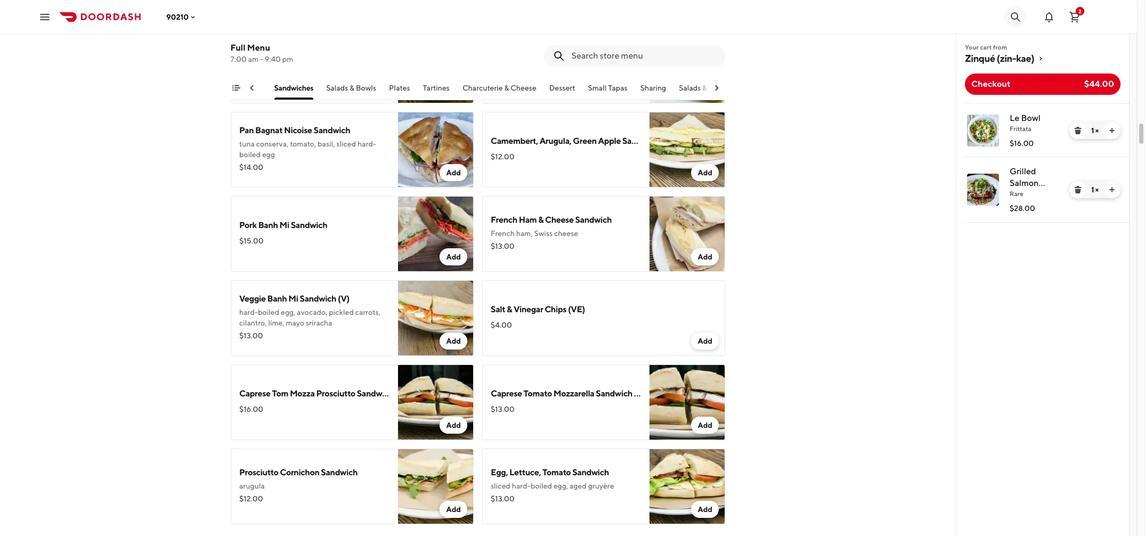 Task type: locate. For each thing, give the bounding box(es) containing it.
pan bagnat nicoise sandwich tuna conserva, tomato, basil, sliced hard- boiled egg $14.00
[[239, 125, 376, 172]]

$14.00
[[239, 163, 263, 172]]

sandwiches
[[274, 84, 314, 92]]

1 × for grilled salmon plate (gf)
[[1091, 185, 1099, 194]]

sliced inside egg, lettuce, tomato sandwich sliced hard-boiled egg, aged gruyère $13.00
[[491, 482, 510, 490]]

1 for grilled salmon plate (gf)
[[1091, 185, 1094, 194]]

egg, lettuce, tomato sandwich sliced hard-boiled egg, aged gruyère $13.00
[[491, 467, 614, 503]]

& right charcuterie
[[505, 84, 509, 92]]

1 horizontal spatial $16.00
[[1010, 139, 1034, 148]]

0 vertical spatial 1 ×
[[1091, 126, 1099, 135]]

pm
[[283, 55, 293, 63]]

list
[[956, 103, 1129, 223]]

show menu categories image
[[232, 84, 240, 92]]

2 caprese from the left
[[491, 388, 522, 399]]

add button for pan bagnat nicoise sandwich
[[440, 164, 467, 181]]

1 french from the top
[[491, 215, 517, 225]]

conserva,
[[256, 140, 288, 148]]

add one to cart image
[[1108, 126, 1116, 135], [1108, 185, 1116, 194]]

cilantro,
[[239, 319, 267, 327]]

salads & bowls button left plates button
[[326, 83, 377, 100]]

1 horizontal spatial prosciutto
[[316, 388, 355, 399]]

0 vertical spatial sliced
[[336, 140, 356, 148]]

bowls
[[356, 84, 377, 92], [709, 84, 729, 92]]

2 button
[[1064, 6, 1085, 27]]

1 right '(gf)'
[[1091, 185, 1094, 194]]

scroll menu navigation right image
[[712, 84, 721, 92]]

1 horizontal spatial sliced
[[491, 482, 510, 490]]

1 vertical spatial prosciutto
[[239, 467, 278, 477]]

prosciutto up arugula on the left of the page
[[239, 467, 278, 477]]

banh up the lime,
[[267, 294, 287, 304]]

vinegar
[[514, 304, 543, 314]]

boiled down tuna
[[239, 150, 261, 159]]

add for prosciutto cornichon sandwich
[[446, 505, 461, 514]]

plates button
[[389, 83, 410, 100]]

avocado,
[[297, 308, 327, 317]]

0 vertical spatial cheese
[[511, 84, 537, 92]]

2 vertical spatial hard-
[[512, 482, 531, 490]]

add for caprese tom mozza prosciutto sandwich
[[446, 421, 461, 429]]

(v) inside veggie banh mi sandwich (v) hard-boiled egg, avocado, pickled carrots, cilantro, lime, mayo sriracha $13.00
[[338, 294, 349, 304]]

1 horizontal spatial hard-
[[358, 140, 376, 148]]

2 vertical spatial tomato
[[542, 467, 571, 477]]

hard- down lettuce,
[[512, 482, 531, 490]]

egg, lettuce, tomato sandwich image
[[650, 449, 725, 524]]

& for 1st salads & bowls button from the left
[[350, 84, 355, 92]]

sandwich inside pan bagnat nicoise sandwich tuna conserva, tomato, basil, sliced hard- boiled egg $14.00
[[314, 125, 350, 135]]

green
[[573, 136, 597, 146]]

1 vertical spatial $12.00
[[239, 494, 263, 503]]

1 vertical spatial hard-
[[239, 308, 258, 317]]

2 × from the top
[[1095, 185, 1099, 194]]

boiled inside veggie banh mi sandwich (v) hard-boiled egg, avocado, pickled carrots, cilantro, lime, mayo sriracha $13.00
[[258, 308, 279, 317]]

egg, left "aged"
[[554, 482, 568, 490]]

2 1 × from the top
[[1091, 185, 1099, 194]]

caprese tomato mozzarella sandwich (v) image
[[650, 364, 725, 440]]

pickled
[[329, 308, 354, 317]]

0 horizontal spatial salads & bowls
[[326, 84, 377, 92]]

1 vertical spatial add one to cart image
[[1108, 185, 1116, 194]]

add button
[[440, 80, 467, 97], [691, 80, 719, 97], [440, 164, 467, 181], [691, 164, 719, 181], [440, 248, 467, 265], [691, 248, 719, 265], [440, 333, 467, 350], [691, 333, 719, 350], [440, 417, 467, 434], [691, 417, 719, 434], [440, 501, 467, 518], [691, 501, 719, 518]]

$28.00
[[1010, 204, 1035, 213]]

your
[[965, 43, 979, 51]]

salads right sandwiches
[[326, 84, 348, 92]]

cheese
[[511, 84, 537, 92], [545, 215, 574, 225]]

cheese inside 'french ham & cheese sandwich french ham, swiss cheese $13.00'
[[545, 215, 574, 225]]

boiled down lettuce,
[[531, 482, 552, 490]]

mi right pork
[[279, 220, 289, 230]]

0 vertical spatial ×
[[1095, 126, 1099, 135]]

mozzarella
[[554, 388, 594, 399]]

2 1 from the top
[[1091, 185, 1094, 194]]

$13.00 inside egg, lettuce, tomato sandwich sliced hard-boiled egg, aged gruyère $13.00
[[491, 494, 515, 503]]

1 bowls from the left
[[356, 84, 377, 92]]

egg, inside egg, lettuce, tomato sandwich sliced hard-boiled egg, aged gruyère $13.00
[[554, 482, 568, 490]]

add for pan bagnat nicoise sandwich
[[446, 168, 461, 177]]

tomato,
[[290, 140, 316, 148]]

& left plates on the left of the page
[[350, 84, 355, 92]]

dessert button
[[550, 83, 575, 100]]

2 add one to cart image from the top
[[1108, 185, 1116, 194]]

$12.00
[[491, 152, 515, 161], [239, 494, 263, 503]]

remove item from cart image
[[1074, 126, 1082, 135], [1074, 185, 1082, 194]]

salads for 1st salads & bowls button from the left
[[326, 84, 348, 92]]

90210 button
[[166, 13, 197, 21]]

boiled
[[239, 150, 261, 159], [258, 308, 279, 317], [531, 482, 552, 490]]

1 vertical spatial french
[[491, 229, 515, 238]]

(v) for tomato aged comte sandwich (v)
[[357, 52, 368, 62]]

(v)
[[357, 52, 368, 62], [660, 136, 672, 146], [338, 294, 349, 304], [634, 388, 646, 399]]

add button for caprese tom mozza prosciutto sandwich
[[440, 417, 467, 434]]

frittata
[[1010, 125, 1032, 133]]

& right salt
[[507, 304, 512, 314]]

tomato
[[239, 52, 268, 62], [524, 388, 552, 399], [542, 467, 571, 477]]

sliced
[[336, 140, 356, 148], [491, 482, 510, 490]]

0 horizontal spatial $16.00
[[239, 405, 263, 414]]

add for pork banh mi sandwich
[[446, 253, 461, 261]]

small tapas
[[588, 84, 628, 92]]

cart
[[980, 43, 992, 51]]

egg, up mayo
[[281, 308, 295, 317]]

salads & bowls
[[326, 84, 377, 92], [679, 84, 729, 92]]

breakfast / brunch
[[198, 84, 262, 92]]

1
[[1091, 126, 1094, 135], [1091, 185, 1094, 194]]

2 salads from the left
[[679, 84, 701, 92]]

0 horizontal spatial bowls
[[356, 84, 377, 92]]

0 vertical spatial apple
[[491, 52, 513, 62]]

mi up avocado,
[[288, 294, 298, 304]]

hard- right basil,
[[358, 140, 376, 148]]

2 bowls from the left
[[709, 84, 729, 92]]

salads left the scroll menu navigation right 'icon' on the top of the page
[[679, 84, 701, 92]]

1 vertical spatial ×
[[1095, 185, 1099, 194]]

hard- inside egg, lettuce, tomato sandwich sliced hard-boiled egg, aged gruyère $13.00
[[512, 482, 531, 490]]

checkout
[[971, 79, 1011, 89]]

nicoise
[[284, 125, 312, 135]]

salads & bowls right sharing
[[679, 84, 729, 92]]

$12.00 down camembert,
[[491, 152, 515, 161]]

banh right pork
[[258, 220, 278, 230]]

salt
[[491, 304, 505, 314]]

0 vertical spatial add one to cart image
[[1108, 126, 1116, 135]]

0 horizontal spatial cheese
[[511, 84, 537, 92]]

& left the scroll menu navigation right 'icon' on the top of the page
[[703, 84, 707, 92]]

mi inside veggie banh mi sandwich (v) hard-boiled egg, avocado, pickled carrots, cilantro, lime, mayo sriracha $13.00
[[288, 294, 298, 304]]

0 vertical spatial $16.00
[[1010, 139, 1034, 148]]

lime,
[[268, 319, 284, 327]]

sandwich inside egg, lettuce, tomato sandwich sliced hard-boiled egg, aged gruyère $13.00
[[572, 467, 609, 477]]

1 vertical spatial cheese
[[545, 215, 574, 225]]

1 vertical spatial banh
[[267, 294, 287, 304]]

mi for veggie
[[288, 294, 298, 304]]

1 vertical spatial tomato
[[524, 388, 552, 399]]

1 down $44.00
[[1091, 126, 1094, 135]]

1 × from the top
[[1095, 126, 1099, 135]]

hard- inside veggie banh mi sandwich (v) hard-boiled egg, avocado, pickled carrots, cilantro, lime, mayo sriracha $13.00
[[239, 308, 258, 317]]

0 vertical spatial boiled
[[239, 150, 261, 159]]

1 horizontal spatial cheese
[[545, 215, 574, 225]]

0 horizontal spatial egg,
[[281, 308, 295, 317]]

am
[[248, 55, 259, 63]]

french
[[491, 215, 517, 225], [491, 229, 515, 238]]

(v) for caprese tomato mozzarella sandwich (v)
[[634, 388, 646, 399]]

apple right green
[[598, 136, 621, 146]]

boiled up the lime,
[[258, 308, 279, 317]]

1 1 × from the top
[[1091, 126, 1099, 135]]

add button for pork banh mi sandwich
[[440, 248, 467, 265]]

1 vertical spatial 1 ×
[[1091, 185, 1099, 194]]

salads
[[326, 84, 348, 92], [679, 84, 701, 92]]

egg,
[[281, 308, 295, 317], [554, 482, 568, 490]]

2 vertical spatial boiled
[[531, 482, 552, 490]]

×
[[1095, 126, 1099, 135], [1095, 185, 1099, 194]]

sandwich
[[319, 52, 355, 62], [314, 125, 350, 135], [622, 136, 659, 146], [575, 215, 612, 225], [291, 220, 327, 230], [300, 294, 336, 304], [357, 388, 393, 399], [596, 388, 633, 399], [321, 467, 358, 477], [572, 467, 609, 477]]

1 salads & bowls button from the left
[[326, 83, 377, 100]]

0 horizontal spatial hard-
[[239, 308, 258, 317]]

&
[[350, 84, 355, 92], [505, 84, 509, 92], [703, 84, 707, 92], [538, 215, 544, 225], [507, 304, 512, 314]]

& right ham
[[538, 215, 544, 225]]

1 horizontal spatial apple
[[598, 136, 621, 146]]

1 vertical spatial mi
[[288, 294, 298, 304]]

add one to cart image for le bowl
[[1108, 126, 1116, 135]]

1 vertical spatial remove item from cart image
[[1074, 185, 1082, 194]]

1 horizontal spatial caprese
[[491, 388, 522, 399]]

$12.00 inside prosciutto cornichon sandwich arugula $12.00
[[239, 494, 263, 503]]

egg,
[[491, 467, 508, 477]]

1 vertical spatial sliced
[[491, 482, 510, 490]]

apple
[[491, 52, 513, 62], [598, 136, 621, 146]]

prosciutto right mozza
[[316, 388, 355, 399]]

bowls for 2nd salads & bowls button from the left
[[709, 84, 729, 92]]

hard- inside pan bagnat nicoise sandwich tuna conserva, tomato, basil, sliced hard- boiled egg $14.00
[[358, 140, 376, 148]]

$44.00
[[1084, 79, 1114, 89]]

salmon
[[1010, 178, 1039, 188]]

0 horizontal spatial caprese
[[239, 388, 271, 399]]

le
[[1010, 113, 1020, 123]]

banh inside veggie banh mi sandwich (v) hard-boiled egg, avocado, pickled carrots, cilantro, lime, mayo sriracha $13.00
[[267, 294, 287, 304]]

charcuterie & cheese button
[[463, 83, 537, 100]]

caprese for caprese tomato mozzarella sandwich (v)
[[491, 388, 522, 399]]

1 horizontal spatial salads
[[679, 84, 701, 92]]

salads & bowls left plates on the left of the page
[[326, 84, 377, 92]]

1 horizontal spatial egg,
[[554, 482, 568, 490]]

french left ham,
[[491, 229, 515, 238]]

1 add one to cart image from the top
[[1108, 126, 1116, 135]]

0 vertical spatial mi
[[279, 220, 289, 230]]

0 horizontal spatial $12.00
[[239, 494, 263, 503]]

0 horizontal spatial apple
[[491, 52, 513, 62]]

sliced down egg,
[[491, 482, 510, 490]]

cheese
[[554, 229, 578, 238]]

0 horizontal spatial prosciutto
[[239, 467, 278, 477]]

add button for camembert, arugula, green apple sandwich (v)
[[691, 164, 719, 181]]

french left ham
[[491, 215, 517, 225]]

(zin-
[[997, 53, 1016, 64]]

0 vertical spatial banh
[[258, 220, 278, 230]]

1 × for le bowl
[[1091, 126, 1099, 135]]

1 horizontal spatial bowls
[[709, 84, 729, 92]]

0 horizontal spatial salads
[[326, 84, 348, 92]]

add for caprese tomato mozzarella sandwich (v)
[[698, 421, 712, 429]]

0 vertical spatial tomato
[[239, 52, 268, 62]]

1 caprese from the left
[[239, 388, 271, 399]]

sliced right basil,
[[336, 140, 356, 148]]

zinqué
[[965, 53, 995, 64]]

prosciutto
[[316, 388, 355, 399], [239, 467, 278, 477]]

breakfast
[[198, 84, 231, 92]]

caprese tomato mozzarella sandwich (v)
[[491, 388, 646, 399]]

veggie
[[239, 294, 266, 304]]

boiled for veggie banh mi sandwich (v)
[[258, 308, 279, 317]]

add
[[446, 84, 461, 93], [698, 84, 712, 93], [446, 168, 461, 177], [698, 168, 712, 177], [446, 253, 461, 261], [698, 253, 712, 261], [446, 337, 461, 345], [698, 337, 712, 345], [446, 421, 461, 429], [698, 421, 712, 429], [446, 505, 461, 514], [698, 505, 712, 514]]

2 horizontal spatial hard-
[[512, 482, 531, 490]]

$16.00
[[1010, 139, 1034, 148], [239, 405, 263, 414]]

sandwich inside 'french ham & cheese sandwich french ham, swiss cheese $13.00'
[[575, 215, 612, 225]]

× for grilled salmon plate (gf)
[[1095, 185, 1099, 194]]

carrots,
[[355, 308, 381, 317]]

notification bell image
[[1043, 10, 1056, 23]]

cheese up cheese
[[545, 215, 574, 225]]

remove item from cart image for le bowl
[[1074, 126, 1082, 135]]

gruyère
[[588, 482, 614, 490]]

egg, for mi
[[281, 308, 295, 317]]

1 vertical spatial egg,
[[554, 482, 568, 490]]

veggie banh mi sandwich (v) hard-boiled egg, avocado, pickled carrots, cilantro, lime, mayo sriracha $13.00
[[239, 294, 381, 340]]

add button for french ham & cheese sandwich
[[691, 248, 719, 265]]

1 ×
[[1091, 126, 1099, 135], [1091, 185, 1099, 194]]

0 vertical spatial remove item from cart image
[[1074, 126, 1082, 135]]

sandwich inside prosciutto cornichon sandwich arugula $12.00
[[321, 467, 358, 477]]

0 horizontal spatial salads & bowls button
[[326, 83, 377, 100]]

1 horizontal spatial salads & bowls
[[679, 84, 729, 92]]

1 horizontal spatial $12.00
[[491, 152, 515, 161]]

2 remove item from cart image from the top
[[1074, 185, 1082, 194]]

grilled salmon plate (gf) image
[[967, 174, 999, 206]]

cheese down camembert
[[511, 84, 537, 92]]

1 vertical spatial 1
[[1091, 185, 1094, 194]]

1 remove item from cart image from the top
[[1074, 126, 1082, 135]]

aged
[[269, 52, 290, 62]]

boiled inside pan bagnat nicoise sandwich tuna conserva, tomato, basil, sliced hard- boiled egg $14.00
[[239, 150, 261, 159]]

boiled inside egg, lettuce, tomato sandwich sliced hard-boiled egg, aged gruyère $13.00
[[531, 482, 552, 490]]

apple camembert panini image
[[650, 28, 725, 103]]

add for camembert, arugula, green apple sandwich (v)
[[698, 168, 712, 177]]

$12.00 down arugula on the left of the page
[[239, 494, 263, 503]]

tomato aged comte sandwich (v) image
[[398, 28, 474, 103]]

list containing le bowl
[[956, 103, 1129, 223]]

0 vertical spatial egg,
[[281, 308, 295, 317]]

french ham & cheese sandwich french ham, swiss cheese $13.00
[[491, 215, 612, 250]]

hard- up cilantro,
[[239, 308, 258, 317]]

mozza
[[290, 388, 315, 399]]

comte
[[291, 52, 317, 62]]

1 horizontal spatial salads & bowls button
[[679, 83, 729, 100]]

pan
[[239, 125, 254, 135]]

caprese
[[239, 388, 271, 399], [491, 388, 522, 399]]

egg, inside veggie banh mi sandwich (v) hard-boiled egg, avocado, pickled carrots, cilantro, lime, mayo sriracha $13.00
[[281, 308, 295, 317]]

salads & bowls button right sharing button
[[679, 83, 729, 100]]

lettuce,
[[509, 467, 541, 477]]

0 vertical spatial french
[[491, 215, 517, 225]]

90210
[[166, 13, 189, 21]]

0 vertical spatial hard-
[[358, 140, 376, 148]]

apple up charcuterie & cheese
[[491, 52, 513, 62]]

1 vertical spatial boiled
[[258, 308, 279, 317]]

1 salads from the left
[[326, 84, 348, 92]]

salads & bowls button
[[326, 83, 377, 100], [679, 83, 729, 100]]

0 horizontal spatial sliced
[[336, 140, 356, 148]]

1 1 from the top
[[1091, 126, 1094, 135]]

0 vertical spatial 1
[[1091, 126, 1094, 135]]



Task type: describe. For each thing, give the bounding box(es) containing it.
apple camembert panini
[[491, 52, 585, 62]]

swiss
[[534, 229, 553, 238]]

2 items, open order cart image
[[1068, 10, 1081, 23]]

pan bagnat nicoise sandwich image
[[398, 112, 474, 188]]

ham
[[519, 215, 537, 225]]

banh for pork
[[258, 220, 278, 230]]

caprese for caprese tom mozza prosciutto sandwich
[[239, 388, 271, 399]]

rare
[[1010, 190, 1023, 198]]

1 vertical spatial $16.00
[[239, 405, 263, 414]]

add one to cart image for grilled salmon plate (gf)
[[1108, 185, 1116, 194]]

grilled salmon plate (gf)
[[1010, 166, 1050, 200]]

hard- for egg, lettuce, tomato sandwich
[[512, 482, 531, 490]]

/
[[232, 84, 235, 92]]

charcuterie
[[463, 84, 503, 92]]

prosciutto cornichon sandwich arugula $12.00
[[239, 467, 358, 503]]

full
[[231, 43, 246, 53]]

boiled for egg, lettuce, tomato sandwich
[[531, 482, 552, 490]]

arugula,
[[540, 136, 572, 146]]

scroll menu navigation left image
[[248, 84, 256, 92]]

sandwich inside veggie banh mi sandwich (v) hard-boiled egg, avocado, pickled carrots, cilantro, lime, mayo sriracha $13.00
[[300, 294, 336, 304]]

camembert, arugula, green apple sandwich (v) image
[[650, 112, 725, 188]]

add button for egg, lettuce, tomato sandwich
[[691, 501, 719, 518]]

$15.00
[[239, 237, 264, 245]]

bowl
[[1021, 113, 1041, 123]]

small tapas button
[[588, 83, 628, 100]]

panini
[[562, 52, 585, 62]]

cornichon
[[280, 467, 319, 477]]

tartines
[[423, 84, 450, 92]]

bagnat
[[255, 125, 283, 135]]

$13.00 inside veggie banh mi sandwich (v) hard-boiled egg, avocado, pickled carrots, cilantro, lime, mayo sriracha $13.00
[[239, 331, 263, 340]]

$13.00 inside 'french ham & cheese sandwich french ham, swiss cheese $13.00'
[[491, 242, 515, 250]]

camembert, arugula, green apple sandwich (v)
[[491, 136, 672, 146]]

add button for caprese tomato mozzarella sandwich (v)
[[691, 417, 719, 434]]

sharing
[[641, 84, 666, 92]]

egg, for tomato
[[554, 482, 568, 490]]

sriracha
[[306, 319, 332, 327]]

2
[[1079, 8, 1082, 14]]

charcuterie & cheese
[[463, 84, 537, 92]]

pork
[[239, 220, 257, 230]]

tom
[[272, 388, 288, 399]]

menu
[[247, 43, 270, 53]]

zinqué (zin-kae)
[[965, 53, 1034, 64]]

(ve)
[[568, 304, 585, 314]]

tapas
[[608, 84, 628, 92]]

plate
[[1010, 190, 1030, 200]]

remove item from cart image for grilled salmon plate (gf)
[[1074, 185, 1082, 194]]

add for egg, lettuce, tomato sandwich
[[698, 505, 712, 514]]

2 french from the top
[[491, 229, 515, 238]]

grilled
[[1010, 166, 1036, 176]]

0 vertical spatial prosciutto
[[316, 388, 355, 399]]

small
[[588, 84, 607, 92]]

2 salads & bowls from the left
[[679, 84, 729, 92]]

sharing button
[[641, 83, 666, 100]]

mayo
[[286, 319, 304, 327]]

caprese tom mozza prosciutto sandwich
[[239, 388, 393, 399]]

basil,
[[318, 140, 335, 148]]

camembert,
[[491, 136, 538, 146]]

ham,
[[516, 229, 533, 238]]

tartines button
[[423, 83, 450, 100]]

chips
[[545, 304, 567, 314]]

salt & vinegar chips (ve)
[[491, 304, 585, 314]]

prosciutto inside prosciutto cornichon sandwich arugula $12.00
[[239, 467, 278, 477]]

french ham & cheese sandwich image
[[650, 196, 725, 272]]

dessert
[[550, 84, 575, 92]]

-
[[260, 55, 263, 63]]

sliced inside pan bagnat nicoise sandwich tuna conserva, tomato, basil, sliced hard- boiled egg $14.00
[[336, 140, 356, 148]]

prosciutto cornichon sandwich image
[[398, 449, 474, 524]]

zinqué (zin-kae) link
[[965, 52, 1121, 65]]

& for 2nd salads & bowls button from the left
[[703, 84, 707, 92]]

caprese tom mozza prosciutto sandwich image
[[398, 364, 474, 440]]

arugula
[[239, 482, 265, 490]]

pork banh mi sandwich image
[[398, 196, 474, 272]]

full menu 7:00 am - 9:40 pm
[[231, 43, 293, 63]]

plates
[[389, 84, 410, 92]]

mi for pork
[[279, 220, 289, 230]]

camembert
[[515, 52, 560, 62]]

add button for prosciutto cornichon sandwich
[[440, 501, 467, 518]]

pork banh mi sandwich
[[239, 220, 327, 230]]

& inside 'french ham & cheese sandwich french ham, swiss cheese $13.00'
[[538, 215, 544, 225]]

add for french ham & cheese sandwich
[[698, 253, 712, 261]]

kae)
[[1016, 53, 1034, 64]]

1 for le bowl
[[1091, 126, 1094, 135]]

1 salads & bowls from the left
[[326, 84, 377, 92]]

aged
[[570, 482, 587, 490]]

& for charcuterie & cheese button in the top of the page
[[505, 84, 509, 92]]

tomato inside egg, lettuce, tomato sandwich sliced hard-boiled egg, aged gruyère $13.00
[[542, 467, 571, 477]]

your cart from
[[965, 43, 1007, 51]]

(v) for veggie banh mi sandwich (v) hard-boiled egg, avocado, pickled carrots, cilantro, lime, mayo sriracha $13.00
[[338, 294, 349, 304]]

add for veggie banh mi sandwich (v)
[[446, 337, 461, 345]]

2 salads & bowls button from the left
[[679, 83, 729, 100]]

banh for veggie
[[267, 294, 287, 304]]

from
[[993, 43, 1007, 51]]

7:00
[[231, 55, 247, 63]]

breakfast / brunch button
[[198, 83, 262, 100]]

le bowl image
[[967, 115, 999, 147]]

add button for veggie banh mi sandwich (v)
[[440, 333, 467, 350]]

tuna
[[239, 140, 255, 148]]

bowls for 1st salads & bowls button from the left
[[356, 84, 377, 92]]

cheese inside button
[[511, 84, 537, 92]]

veggie banh mi sandwich (v) image
[[398, 280, 474, 356]]

salads for 2nd salads & bowls button from the left
[[679, 84, 701, 92]]

(gf)
[[1032, 190, 1050, 200]]

1 vertical spatial apple
[[598, 136, 621, 146]]

brunch
[[237, 84, 262, 92]]

0 vertical spatial $12.00
[[491, 152, 515, 161]]

Item Search search field
[[572, 50, 717, 62]]

× for le bowl
[[1095, 126, 1099, 135]]

tomato aged comte sandwich (v)
[[239, 52, 368, 62]]

hard- for veggie banh mi sandwich (v)
[[239, 308, 258, 317]]

open menu image
[[38, 10, 51, 23]]



Task type: vqa. For each thing, say whether or not it's contained in the screenshot.
green
yes



